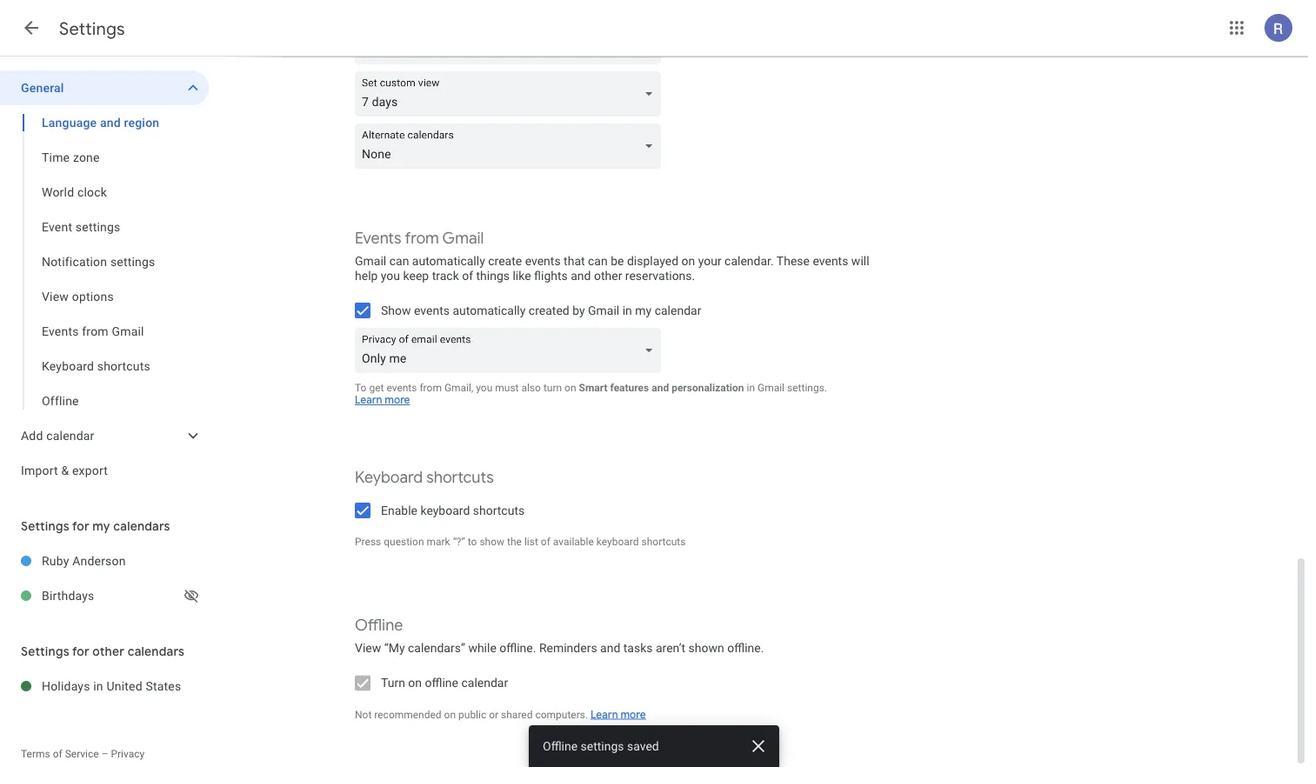 Task type: locate. For each thing, give the bounding box(es) containing it.
0 vertical spatial of
[[462, 269, 474, 283]]

calendars for settings for other calendars
[[128, 644, 185, 660]]

gmail,
[[445, 382, 474, 394]]

public
[[459, 709, 487, 722]]

enable
[[381, 504, 418, 518]]

group containing language and region
[[0, 105, 209, 419]]

events left that
[[525, 255, 561, 269]]

1 horizontal spatial view
[[355, 642, 381, 656]]

2 horizontal spatial calendar
[[655, 304, 702, 318]]

0 horizontal spatial keyboard
[[421, 504, 470, 518]]

events from gmail gmail can automatically create events that can be displayed on your calendar. these events will help you keep track of things like flights and other reservations.
[[355, 229, 870, 283]]

0 horizontal spatial view
[[42, 289, 69, 304]]

other up holidays in united states on the bottom
[[92, 644, 125, 660]]

settings
[[59, 17, 125, 40], [21, 519, 69, 534], [21, 644, 69, 660]]

you left must
[[476, 382, 493, 394]]

1 horizontal spatial offline.
[[728, 642, 765, 656]]

0 horizontal spatial keyboard
[[42, 359, 94, 373]]

0 horizontal spatial offline
[[42, 394, 79, 408]]

for up ruby anderson
[[72, 519, 89, 534]]

1 vertical spatial my
[[92, 519, 110, 534]]

2 vertical spatial settings
[[581, 739, 625, 754]]

reminders
[[540, 642, 598, 656]]

calendar up or
[[462, 677, 508, 691]]

0 vertical spatial you
[[381, 269, 400, 283]]

for
[[72, 519, 89, 534], [72, 644, 89, 660]]

events right the get
[[387, 382, 417, 394]]

2 horizontal spatial in
[[747, 382, 755, 394]]

0 vertical spatial other
[[594, 269, 623, 283]]

keyboard shortcuts inside group
[[42, 359, 151, 373]]

1 horizontal spatial offline
[[355, 616, 403, 636]]

0 horizontal spatial more
[[385, 394, 410, 407]]

settings up notification settings at left
[[76, 220, 120, 234]]

to get events from gmail, you must also turn on smart features and personalization in gmail settings. learn more
[[355, 382, 828, 407]]

learn
[[355, 394, 383, 407], [591, 709, 618, 722]]

0 horizontal spatial in
[[93, 679, 103, 694]]

1 vertical spatial calendar
[[46, 429, 94, 443]]

must
[[495, 382, 519, 394]]

settings for offline
[[581, 739, 625, 754]]

gmail left settings. at the right of the page
[[758, 382, 785, 394]]

view inside offline view "my calendars" while offline. reminders and tasks aren't shown offline.
[[355, 642, 381, 656]]

offline
[[425, 677, 459, 691]]

–
[[102, 748, 108, 761]]

keyboard right available
[[597, 537, 639, 549]]

other right that
[[594, 269, 623, 283]]

press question mark "?" to show the list of available keyboard shortcuts
[[355, 537, 686, 549]]

ruby
[[42, 554, 69, 568]]

1 vertical spatial calendars
[[128, 644, 185, 660]]

1 vertical spatial view
[[355, 642, 381, 656]]

you inside to get events from gmail, you must also turn on smart features and personalization in gmail settings. learn more
[[476, 382, 493, 394]]

privacy link
[[111, 748, 145, 761]]

and inside events from gmail gmail can automatically create events that can be displayed on your calendar. these events will help you keep track of things like flights and other reservations.
[[571, 269, 591, 283]]

holidays in united states link
[[42, 669, 209, 704]]

region
[[124, 115, 160, 130]]

0 vertical spatial calendars
[[113, 519, 170, 534]]

0 vertical spatial events
[[355, 229, 402, 249]]

events down view options
[[42, 324, 79, 339]]

gmail inside group
[[112, 324, 144, 339]]

2 for from the top
[[72, 644, 89, 660]]

0 horizontal spatial learn more link
[[355, 394, 410, 407]]

0 vertical spatial for
[[72, 519, 89, 534]]

0 vertical spatial keyboard shortcuts
[[42, 359, 151, 373]]

language
[[42, 115, 97, 130]]

gmail inside to get events from gmail, you must also turn on smart features and personalization in gmail settings. learn more
[[758, 382, 785, 394]]

you right help
[[381, 269, 400, 283]]

more right the get
[[385, 394, 410, 407]]

offline inside group
[[42, 394, 79, 408]]

in inside to get events from gmail, you must also turn on smart features and personalization in gmail settings. learn more
[[747, 382, 755, 394]]

group
[[0, 105, 209, 419]]

calendar.
[[725, 255, 774, 269]]

events for events from gmail gmail can automatically create events that can be displayed on your calendar. these events will help you keep track of things like flights and other reservations.
[[355, 229, 402, 249]]

zone
[[73, 150, 100, 164]]

keyboard up "enable"
[[355, 468, 423, 488]]

from for events from gmail gmail can automatically create events that can be displayed on your calendar. these events will help you keep track of things like flights and other reservations.
[[405, 229, 439, 249]]

offline for offline view "my calendars" while offline. reminders and tasks aren't shown offline.
[[355, 616, 403, 636]]

press
[[355, 537, 381, 549]]

0 vertical spatial more
[[385, 394, 410, 407]]

created
[[529, 304, 570, 318]]

in left united
[[93, 679, 103, 694]]

other
[[594, 269, 623, 283], [92, 644, 125, 660]]

settings for other calendars
[[21, 644, 185, 660]]

gmail down the options
[[112, 324, 144, 339]]

keyboard shortcuts
[[42, 359, 151, 373], [355, 468, 494, 488]]

settings up general tree item
[[59, 17, 125, 40]]

0 horizontal spatial keyboard shortcuts
[[42, 359, 151, 373]]

keyboard shortcuts up "enable"
[[355, 468, 494, 488]]

enable keyboard shortcuts
[[381, 504, 525, 518]]

world
[[42, 185, 74, 199]]

0 horizontal spatial other
[[92, 644, 125, 660]]

0 vertical spatial offline
[[42, 394, 79, 408]]

keyboard down events from gmail
[[42, 359, 94, 373]]

0 vertical spatial from
[[405, 229, 439, 249]]

events inside events from gmail gmail can automatically create events that can be displayed on your calendar. these events will help you keep track of things like flights and other reservations.
[[355, 229, 402, 249]]

not recommended on public or shared computers. learn more
[[355, 709, 646, 722]]

while
[[469, 642, 497, 656]]

learn more link left gmail,
[[355, 394, 410, 407]]

2 vertical spatial from
[[420, 382, 442, 394]]

my up anderson
[[92, 519, 110, 534]]

2 vertical spatial offline
[[543, 739, 578, 754]]

0 vertical spatial settings
[[76, 220, 120, 234]]

0 horizontal spatial calendar
[[46, 429, 94, 443]]

events inside group
[[42, 324, 79, 339]]

offline up add calendar
[[42, 394, 79, 408]]

of right the terms at left
[[53, 748, 62, 761]]

offline settings saved
[[543, 739, 660, 754]]

can left be
[[588, 255, 608, 269]]

learn more link up offline settings saved
[[591, 709, 646, 722]]

keyboard
[[42, 359, 94, 373], [355, 468, 423, 488]]

available
[[553, 537, 594, 549]]

0 horizontal spatial of
[[53, 748, 62, 761]]

and
[[100, 115, 121, 130], [571, 269, 591, 283], [652, 382, 669, 394], [601, 642, 621, 656]]

1 vertical spatial learn more link
[[591, 709, 646, 722]]

keyboard shortcuts down events from gmail
[[42, 359, 151, 373]]

1 vertical spatial settings
[[21, 519, 69, 534]]

keyboard up mark
[[421, 504, 470, 518]]

tree containing general
[[0, 70, 209, 488]]

settings for settings for other calendars
[[21, 644, 69, 660]]

and left tasks
[[601, 642, 621, 656]]

2 vertical spatial of
[[53, 748, 62, 761]]

settings up the ruby
[[21, 519, 69, 534]]

2 vertical spatial settings
[[21, 644, 69, 660]]

calendars up ruby anderson tree item
[[113, 519, 170, 534]]

tree
[[0, 70, 209, 488]]

offline.
[[500, 642, 537, 656], [728, 642, 765, 656]]

and inside offline view "my calendars" while offline. reminders and tasks aren't shown offline.
[[601, 642, 621, 656]]

events from gmail
[[42, 324, 144, 339]]

0 horizontal spatial learn
[[355, 394, 383, 407]]

1 for from the top
[[72, 519, 89, 534]]

1 horizontal spatial events
[[355, 229, 402, 249]]

of right the track
[[462, 269, 474, 283]]

turn
[[544, 382, 562, 394]]

and left region
[[100, 115, 121, 130]]

offline. right shown
[[728, 642, 765, 656]]

clock
[[77, 185, 107, 199]]

2 horizontal spatial offline
[[543, 739, 578, 754]]

privacy
[[111, 748, 145, 761]]

get
[[369, 382, 384, 394]]

language and region
[[42, 115, 160, 130]]

1 vertical spatial in
[[747, 382, 755, 394]]

1 horizontal spatial other
[[594, 269, 623, 283]]

in
[[623, 304, 633, 318], [747, 382, 755, 394], [93, 679, 103, 694]]

in down "reservations."
[[623, 304, 633, 318]]

from left gmail,
[[420, 382, 442, 394]]

1 vertical spatial of
[[541, 537, 551, 549]]

0 vertical spatial automatically
[[412, 255, 485, 269]]

1 vertical spatial other
[[92, 644, 125, 660]]

1 horizontal spatial keyboard
[[355, 468, 423, 488]]

0 vertical spatial in
[[623, 304, 633, 318]]

1 vertical spatial keyboard
[[597, 537, 639, 549]]

1 horizontal spatial calendar
[[462, 677, 508, 691]]

can right help
[[390, 255, 409, 269]]

from inside events from gmail gmail can automatically create events that can be displayed on your calendar. these events will help you keep track of things like flights and other reservations.
[[405, 229, 439, 249]]

settings
[[76, 220, 120, 234], [110, 255, 155, 269], [581, 739, 625, 754]]

general tree item
[[0, 70, 209, 105]]

smart
[[579, 382, 608, 394]]

learn more link
[[355, 394, 410, 407], [591, 709, 646, 722]]

from inside to get events from gmail, you must also turn on smart features and personalization in gmail settings. learn more
[[420, 382, 442, 394]]

calendar up &
[[46, 429, 94, 443]]

holidays
[[42, 679, 90, 694]]

1 horizontal spatial can
[[588, 255, 608, 269]]

view left "my on the left of page
[[355, 642, 381, 656]]

1 horizontal spatial learn more link
[[591, 709, 646, 722]]

service
[[65, 748, 99, 761]]

0 horizontal spatial you
[[381, 269, 400, 283]]

offline down computers.
[[543, 739, 578, 754]]

1 vertical spatial keyboard shortcuts
[[355, 468, 494, 488]]

time zone
[[42, 150, 100, 164]]

1 horizontal spatial of
[[462, 269, 474, 283]]

1 can from the left
[[390, 255, 409, 269]]

1 horizontal spatial in
[[623, 304, 633, 318]]

2 horizontal spatial of
[[541, 537, 551, 549]]

None field
[[355, 20, 668, 65], [355, 72, 668, 117], [355, 124, 668, 169], [355, 329, 668, 374], [355, 20, 668, 65], [355, 72, 668, 117], [355, 124, 668, 169], [355, 329, 668, 374]]

automatically down things
[[453, 304, 526, 318]]

events up help
[[355, 229, 402, 249]]

events
[[525, 255, 561, 269], [813, 255, 849, 269], [414, 304, 450, 318], [387, 382, 417, 394]]

0 horizontal spatial can
[[390, 255, 409, 269]]

settings up the options
[[110, 255, 155, 269]]

2 can from the left
[[588, 255, 608, 269]]

keyboard
[[421, 504, 470, 518], [597, 537, 639, 549]]

0 vertical spatial keyboard
[[42, 359, 94, 373]]

0 horizontal spatial events
[[42, 324, 79, 339]]

1 vertical spatial settings
[[110, 255, 155, 269]]

my down "reservations."
[[636, 304, 652, 318]]

0 vertical spatial settings
[[59, 17, 125, 40]]

in right the personalization
[[747, 382, 755, 394]]

aren't
[[656, 642, 686, 656]]

0 vertical spatial my
[[636, 304, 652, 318]]

1 vertical spatial for
[[72, 644, 89, 660]]

shortcuts inside group
[[97, 359, 151, 373]]

1 horizontal spatial keyboard
[[597, 537, 639, 549]]

more up the saved
[[621, 709, 646, 722]]

1 vertical spatial you
[[476, 382, 493, 394]]

more
[[385, 394, 410, 407], [621, 709, 646, 722]]

offline inside offline view "my calendars" while offline. reminders and tasks aren't shown offline.
[[355, 616, 403, 636]]

in inside tree item
[[93, 679, 103, 694]]

settings for my calendars tree
[[0, 544, 209, 614]]

of right list
[[541, 537, 551, 549]]

event
[[42, 220, 72, 234]]

from inside group
[[82, 324, 109, 339]]

from for events from gmail
[[82, 324, 109, 339]]

from down the options
[[82, 324, 109, 339]]

these
[[777, 255, 810, 269]]

settings for settings
[[59, 17, 125, 40]]

offline
[[42, 394, 79, 408], [355, 616, 403, 636], [543, 739, 578, 754]]

and inside to get events from gmail, you must also turn on smart features and personalization in gmail settings. learn more
[[652, 382, 669, 394]]

calendars up "states"
[[128, 644, 185, 660]]

events right show
[[414, 304, 450, 318]]

1 vertical spatial from
[[82, 324, 109, 339]]

holidays in united states tree item
[[0, 669, 209, 704]]

for up "holidays"
[[72, 644, 89, 660]]

1 vertical spatial learn
[[591, 709, 618, 722]]

personalization
[[672, 382, 745, 394]]

1 vertical spatial more
[[621, 709, 646, 722]]

offline. right 'while'
[[500, 642, 537, 656]]

my
[[636, 304, 652, 318], [92, 519, 110, 534]]

gmail
[[443, 229, 484, 249], [355, 255, 387, 269], [588, 304, 620, 318], [112, 324, 144, 339], [758, 382, 785, 394]]

view left the options
[[42, 289, 69, 304]]

list
[[525, 537, 539, 549]]

1 horizontal spatial you
[[476, 382, 493, 394]]

offline up "my on the left of page
[[355, 616, 403, 636]]

0 vertical spatial learn
[[355, 394, 383, 407]]

and right flights
[[571, 269, 591, 283]]

settings up "holidays"
[[21, 644, 69, 660]]

from up the keep
[[405, 229, 439, 249]]

and right features
[[652, 382, 669, 394]]

flights
[[534, 269, 568, 283]]

settings left the saved
[[581, 739, 625, 754]]

general
[[21, 81, 64, 95]]

calendar down "reservations."
[[655, 304, 702, 318]]

united
[[107, 679, 143, 694]]

0 horizontal spatial offline.
[[500, 642, 537, 656]]

more inside to get events from gmail, you must also turn on smart features and personalization in gmail settings. learn more
[[385, 394, 410, 407]]

offline for offline
[[42, 394, 79, 408]]

calendars
[[113, 519, 170, 534], [128, 644, 185, 660]]

1 vertical spatial offline
[[355, 616, 403, 636]]

1 horizontal spatial keyboard shortcuts
[[355, 468, 494, 488]]

1 horizontal spatial my
[[636, 304, 652, 318]]

automatically left create
[[412, 255, 485, 269]]

options
[[72, 289, 114, 304]]

0 vertical spatial view
[[42, 289, 69, 304]]

2 vertical spatial in
[[93, 679, 103, 694]]

1 vertical spatial events
[[42, 324, 79, 339]]



Task type: vqa. For each thing, say whether or not it's contained in the screenshot.
The 2 Element
no



Task type: describe. For each thing, give the bounding box(es) containing it.
"?"
[[453, 537, 465, 549]]

not
[[355, 709, 372, 722]]

world clock
[[42, 185, 107, 199]]

automatically inside events from gmail gmail can automatically create events that can be displayed on your calendar. these events will help you keep track of things like flights and other reservations.
[[412, 255, 485, 269]]

computers.
[[536, 709, 588, 722]]

features
[[611, 382, 649, 394]]

other inside events from gmail gmail can automatically create events that can be displayed on your calendar. these events will help you keep track of things like flights and other reservations.
[[594, 269, 623, 283]]

0 vertical spatial calendar
[[655, 304, 702, 318]]

settings for my calendars
[[21, 519, 170, 534]]

keyboard inside group
[[42, 359, 94, 373]]

view options
[[42, 289, 114, 304]]

of inside events from gmail gmail can automatically create events that can be displayed on your calendar. these events will help you keep track of things like flights and other reservations.
[[462, 269, 474, 283]]

turn on offline calendar
[[381, 677, 508, 691]]

shared
[[501, 709, 533, 722]]

gmail right by at the top left of the page
[[588, 304, 620, 318]]

settings.
[[788, 382, 828, 394]]

show events automatically created by gmail in my calendar
[[381, 304, 702, 318]]

1 offline. from the left
[[500, 642, 537, 656]]

recommended
[[375, 709, 442, 722]]

"my
[[384, 642, 405, 656]]

ruby anderson
[[42, 554, 126, 568]]

offline view "my calendars" while offline. reminders and tasks aren't shown offline.
[[355, 616, 765, 656]]

terms of service – privacy
[[21, 748, 145, 761]]

go back image
[[21, 17, 42, 38]]

0 vertical spatial keyboard
[[421, 504, 470, 518]]

settings for notification
[[110, 255, 155, 269]]

gmail left the keep
[[355, 255, 387, 269]]

import & export
[[21, 463, 108, 478]]

learn inside to get events from gmail, you must also turn on smart features and personalization in gmail settings. learn more
[[355, 394, 383, 407]]

offline for offline settings saved
[[543, 739, 578, 754]]

notification settings
[[42, 255, 155, 269]]

settings heading
[[59, 17, 125, 40]]

add
[[21, 429, 43, 443]]

show
[[381, 304, 411, 318]]

view inside group
[[42, 289, 69, 304]]

will
[[852, 255, 870, 269]]

things
[[477, 269, 510, 283]]

on inside "not recommended on public or shared computers. learn more"
[[444, 709, 456, 722]]

gmail up the track
[[443, 229, 484, 249]]

0 horizontal spatial my
[[92, 519, 110, 534]]

to
[[468, 537, 477, 549]]

states
[[146, 679, 181, 694]]

show
[[480, 537, 505, 549]]

time
[[42, 150, 70, 164]]

question
[[384, 537, 424, 549]]

add calendar
[[21, 429, 94, 443]]

terms
[[21, 748, 50, 761]]

reservations.
[[626, 269, 696, 283]]

export
[[72, 463, 108, 478]]

shown
[[689, 642, 725, 656]]

1 horizontal spatial more
[[621, 709, 646, 722]]

1 vertical spatial keyboard
[[355, 468, 423, 488]]

events inside to get events from gmail, you must also turn on smart features and personalization in gmail settings. learn more
[[387, 382, 417, 394]]

terms of service link
[[21, 748, 99, 761]]

2 vertical spatial calendar
[[462, 677, 508, 691]]

0 vertical spatial learn more link
[[355, 394, 410, 407]]

notification
[[42, 255, 107, 269]]

on inside events from gmail gmail can automatically create events that can be displayed on your calendar. these events will help you keep track of things like flights and other reservations.
[[682, 255, 696, 269]]

on inside to get events from gmail, you must also turn on smart features and personalization in gmail settings. learn more
[[565, 382, 577, 394]]

saved
[[628, 739, 660, 754]]

mark
[[427, 537, 451, 549]]

birthdays tree item
[[0, 579, 209, 614]]

or
[[489, 709, 499, 722]]

and inside group
[[100, 115, 121, 130]]

turn
[[381, 677, 405, 691]]

for for my
[[72, 519, 89, 534]]

ruby anderson tree item
[[0, 544, 209, 579]]

help
[[355, 269, 378, 283]]

the
[[507, 537, 522, 549]]

for for other
[[72, 644, 89, 660]]

you inside events from gmail gmail can automatically create events that can be displayed on your calendar. these events will help you keep track of things like flights and other reservations.
[[381, 269, 400, 283]]

track
[[432, 269, 459, 283]]

tasks
[[624, 642, 653, 656]]

settings for settings for my calendars
[[21, 519, 69, 534]]

like
[[513, 269, 531, 283]]

2 offline. from the left
[[728, 642, 765, 656]]

&
[[61, 463, 69, 478]]

anderson
[[72, 554, 126, 568]]

displayed
[[627, 255, 679, 269]]

import
[[21, 463, 58, 478]]

by
[[573, 304, 585, 318]]

birthdays
[[42, 589, 94, 603]]

1 horizontal spatial learn
[[591, 709, 618, 722]]

event settings
[[42, 220, 120, 234]]

keep
[[403, 269, 429, 283]]

calendars for settings for my calendars
[[113, 519, 170, 534]]

your
[[699, 255, 722, 269]]

events for events from gmail
[[42, 324, 79, 339]]

calendars"
[[408, 642, 466, 656]]

birthdays link
[[42, 579, 181, 614]]

be
[[611, 255, 624, 269]]

events left the will
[[813, 255, 849, 269]]

calendar inside tree
[[46, 429, 94, 443]]

also
[[522, 382, 541, 394]]

holidays in united states
[[42, 679, 181, 694]]

1 vertical spatial automatically
[[453, 304, 526, 318]]

settings for event
[[76, 220, 120, 234]]

create
[[488, 255, 522, 269]]

to
[[355, 382, 367, 394]]



